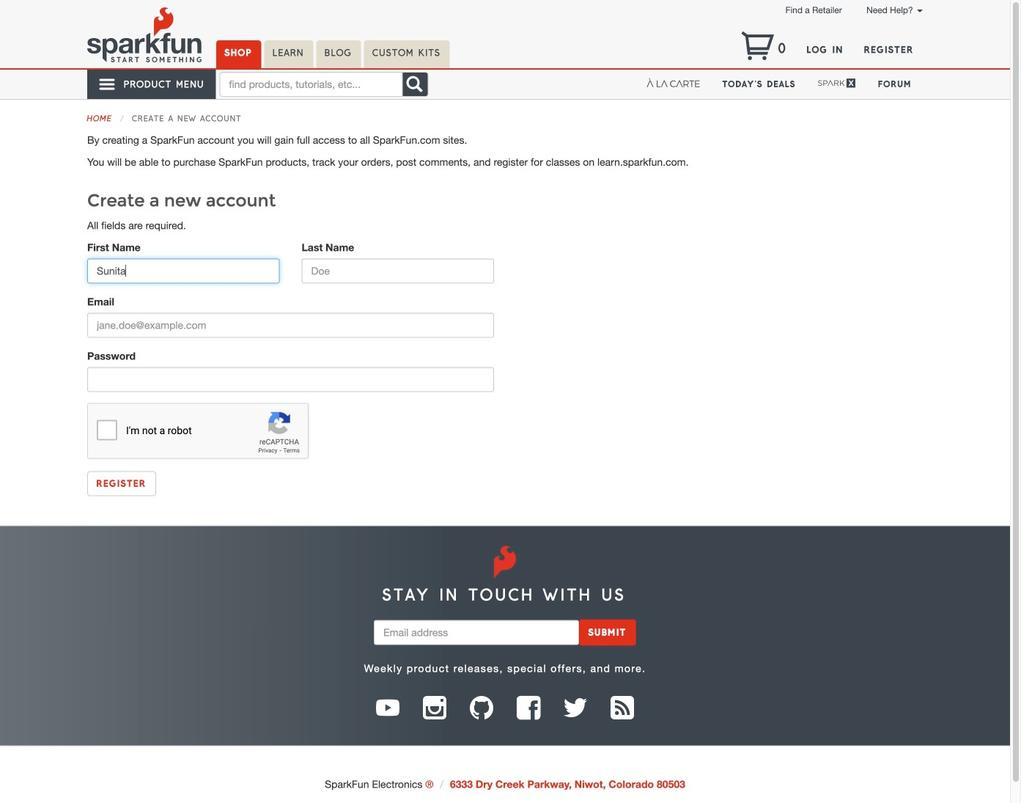 Task type: describe. For each thing, give the bounding box(es) containing it.
Email address email field
[[374, 620, 579, 645]]

Doe text field
[[302, 258, 494, 283]]



Task type: locate. For each thing, give the bounding box(es) containing it.
hamburger image
[[98, 76, 117, 93]]

form
[[76, 240, 505, 496]]

jane.doe@example.com email field
[[87, 313, 494, 338]]

None password field
[[87, 367, 494, 392]]

find products, tutorials, etc... text field
[[220, 72, 403, 97]]

None submit
[[87, 471, 156, 496], [579, 619, 637, 646], [87, 471, 156, 496], [579, 619, 637, 646]]

Jane text field
[[87, 258, 280, 283]]



Task type: vqa. For each thing, say whether or not it's contained in the screenshot.
Email address email field
yes



